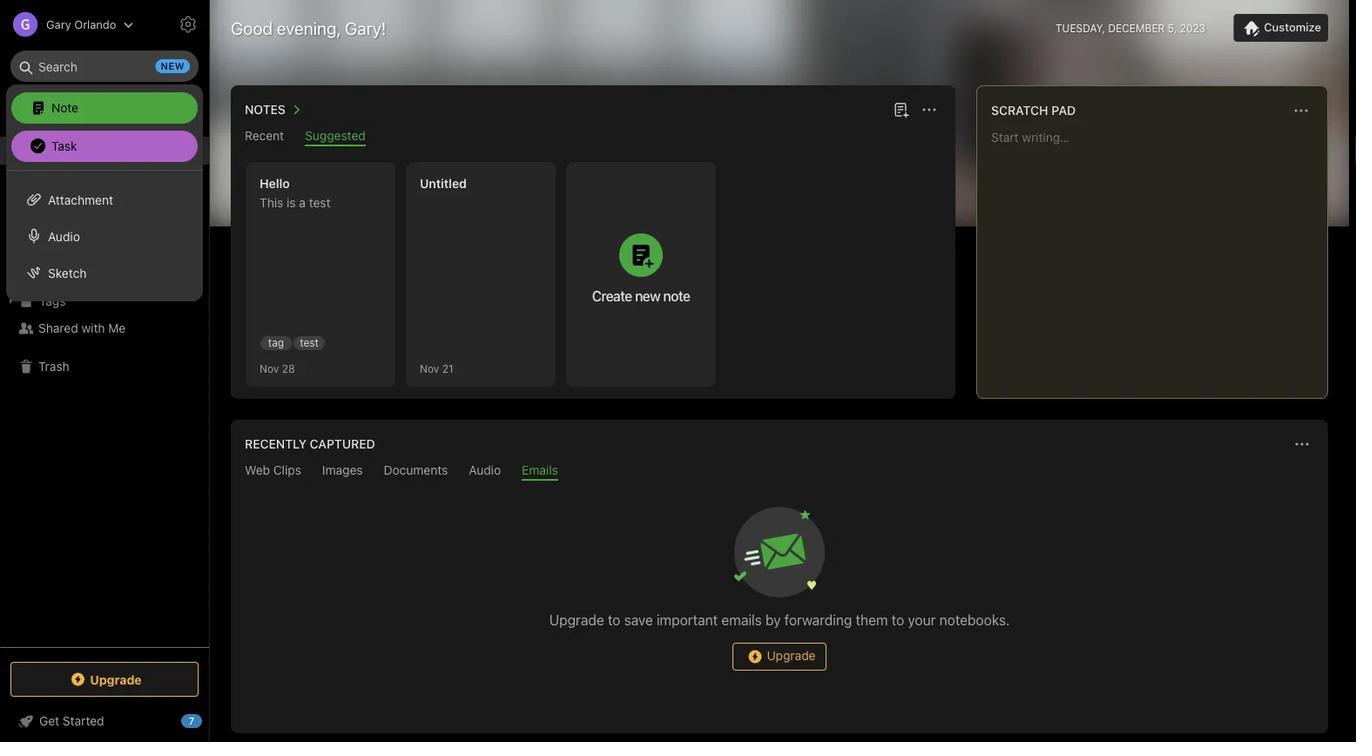 Task type: vqa. For each thing, say whether or not it's contained in the screenshot.
the bottommost "TAB LIST"
yes



Task type: describe. For each thing, give the bounding box(es) containing it.
new search field
[[23, 51, 190, 82]]

tree containing home
[[0, 137, 209, 646]]

21
[[442, 362, 453, 375]]

5,
[[1168, 22, 1177, 34]]

new
[[38, 100, 63, 114]]

1 to from the left
[[608, 612, 621, 628]]

28
[[282, 362, 295, 375]]

web
[[245, 463, 270, 477]]

recent
[[245, 128, 284, 143]]

create new note
[[592, 287, 690, 304]]

scratch
[[991, 103, 1048, 118]]

suggested tab panel
[[231, 146, 956, 399]]

create new note button
[[566, 162, 716, 387]]

more actions field for recently captured
[[1290, 432, 1314, 456]]

audio tab
[[469, 463, 501, 481]]

me
[[108, 321, 126, 335]]

2023
[[1180, 22, 1206, 34]]

get started
[[39, 714, 104, 728]]

notes button
[[241, 99, 307, 120]]

images
[[322, 463, 363, 477]]

your
[[908, 612, 936, 628]]

orlando
[[74, 18, 116, 31]]

note
[[663, 287, 690, 304]]

sketch button
[[6, 254, 203, 291]]

more actions field for scratch pad
[[1289, 98, 1314, 123]]

a
[[299, 196, 306, 210]]

save
[[624, 612, 653, 628]]

suggested
[[305, 128, 366, 143]]

emails
[[722, 612, 762, 628]]

expand tags image
[[4, 294, 18, 307]]

test inside hello this is a test
[[309, 196, 331, 210]]

nov for nov 28
[[260, 362, 279, 375]]

by
[[766, 612, 781, 628]]

1 vertical spatial test
[[300, 337, 319, 349]]

audio button
[[6, 218, 203, 254]]

note button
[[11, 92, 198, 124]]

december
[[1108, 22, 1165, 34]]

tuesday,
[[1056, 22, 1105, 34]]

documents
[[384, 463, 448, 477]]

recently captured
[[245, 437, 375, 451]]

emails tab
[[522, 463, 558, 481]]

attachment
[[48, 192, 113, 207]]

scratch pad
[[991, 103, 1076, 118]]

tasks
[[38, 227, 70, 242]]

Start writing… text field
[[991, 130, 1327, 384]]

good evening, gary!
[[231, 17, 386, 38]]

web clips
[[245, 463, 301, 477]]

images tab
[[322, 463, 363, 481]]

shortcuts
[[39, 171, 94, 186]]

hello
[[260, 176, 290, 191]]

tasks button
[[0, 220, 208, 248]]

evening,
[[277, 17, 341, 38]]

expand notebooks image
[[4, 266, 18, 280]]

important
[[657, 612, 718, 628]]

customize button
[[1234, 14, 1328, 42]]

good
[[231, 17, 273, 38]]

hello this is a test
[[260, 176, 331, 210]]

captured
[[310, 437, 375, 451]]

gary!
[[345, 17, 386, 38]]

forwarding
[[785, 612, 852, 628]]

home
[[38, 143, 72, 158]]

get
[[39, 714, 59, 728]]

upgrade button
[[10, 662, 199, 697]]

shortcuts button
[[0, 165, 208, 193]]

notebooks link
[[0, 259, 208, 287]]

new button
[[10, 91, 199, 123]]

create
[[592, 287, 632, 304]]

tags
[[39, 293, 66, 308]]

note creation menu element
[[11, 89, 198, 166]]

audio inside button
[[48, 229, 80, 243]]



Task type: locate. For each thing, give the bounding box(es) containing it.
0 vertical spatial notes
[[245, 102, 286, 117]]

pad
[[1052, 103, 1076, 118]]

0 vertical spatial tab list
[[234, 128, 952, 146]]

with
[[81, 321, 105, 335]]

more actions image
[[919, 99, 940, 120], [1292, 434, 1313, 455]]

0 horizontal spatial notes
[[38, 199, 72, 213]]

emails tab panel
[[231, 481, 1328, 733]]

notebooks
[[39, 265, 100, 280]]

attachment button
[[6, 181, 203, 218]]

web clips tab
[[245, 463, 301, 481]]

task button
[[11, 131, 198, 162]]

nov left 21
[[420, 362, 439, 375]]

started
[[63, 714, 104, 728]]

new
[[161, 61, 185, 72], [635, 287, 660, 304]]

Help and Learning task checklist field
[[0, 707, 209, 735]]

nov 21
[[420, 362, 453, 375]]

notes link
[[0, 193, 208, 220]]

gary
[[46, 18, 71, 31]]

2 vertical spatial upgrade
[[90, 672, 142, 687]]

shared with me
[[38, 321, 126, 335]]

1 horizontal spatial notes
[[245, 102, 286, 117]]

tab list for recently captured
[[234, 463, 1325, 481]]

new down settings image at top left
[[161, 61, 185, 72]]

clips
[[273, 463, 301, 477]]

1 horizontal spatial upgrade
[[549, 612, 604, 628]]

nov for nov 21
[[420, 362, 439, 375]]

recently
[[245, 437, 307, 451]]

audio left emails
[[469, 463, 501, 477]]

test
[[309, 196, 331, 210], [300, 337, 319, 349]]

0 vertical spatial upgrade
[[549, 612, 604, 628]]

to left your
[[892, 612, 904, 628]]

1 horizontal spatial audio
[[469, 463, 501, 477]]

1 vertical spatial upgrade
[[767, 648, 816, 663]]

upgrade up help and learning task checklist "field"
[[90, 672, 142, 687]]

shared with me link
[[0, 314, 208, 342]]

0 horizontal spatial nov
[[260, 362, 279, 375]]

test right "a"
[[309, 196, 331, 210]]

1 horizontal spatial more actions image
[[1292, 434, 1313, 455]]

notes inside tree
[[38, 199, 72, 213]]

2 nov from the left
[[420, 362, 439, 375]]

1 tab list from the top
[[234, 128, 952, 146]]

documents tab
[[384, 463, 448, 481]]

gary orlando
[[46, 18, 116, 31]]

0 vertical spatial test
[[309, 196, 331, 210]]

1 vertical spatial audio
[[469, 463, 501, 477]]

tab list containing web clips
[[234, 463, 1325, 481]]

new inside search field
[[161, 61, 185, 72]]

1 horizontal spatial to
[[892, 612, 904, 628]]

nov 28
[[260, 362, 295, 375]]

recent tab
[[245, 128, 284, 146]]

is
[[287, 196, 296, 210]]

More actions field
[[917, 98, 942, 122], [1289, 98, 1314, 123], [1290, 432, 1314, 456]]

test right tag
[[300, 337, 319, 349]]

0 vertical spatial more actions image
[[919, 99, 940, 120]]

more actions image
[[1291, 100, 1312, 121]]

2 tab list from the top
[[234, 463, 1325, 481]]

trash link
[[0, 353, 208, 381]]

tree
[[0, 137, 209, 646]]

them
[[856, 612, 888, 628]]

nov left 28
[[260, 362, 279, 375]]

task
[[51, 138, 77, 153]]

0 horizontal spatial new
[[161, 61, 185, 72]]

untitled
[[420, 176, 467, 191]]

1 nov from the left
[[260, 362, 279, 375]]

7
[[189, 716, 194, 727]]

1 vertical spatial new
[[635, 287, 660, 304]]

0 horizontal spatial to
[[608, 612, 621, 628]]

shared
[[38, 321, 78, 335]]

1 vertical spatial more actions image
[[1292, 434, 1313, 455]]

upgrade
[[549, 612, 604, 628], [767, 648, 816, 663], [90, 672, 142, 687]]

notes
[[245, 102, 286, 117], [38, 199, 72, 213]]

1 vertical spatial tab list
[[234, 463, 1325, 481]]

note
[[51, 100, 78, 114]]

notes up the tasks
[[38, 199, 72, 213]]

click to collapse image
[[203, 710, 216, 731]]

trash
[[38, 359, 69, 374]]

0 horizontal spatial audio
[[48, 229, 80, 243]]

settings image
[[178, 14, 199, 35]]

0 vertical spatial new
[[161, 61, 185, 72]]

to
[[608, 612, 621, 628], [892, 612, 904, 628]]

this
[[260, 196, 283, 210]]

upgrade button
[[733, 643, 827, 671]]

1 horizontal spatial new
[[635, 287, 660, 304]]

Search text field
[[23, 51, 186, 82]]

nov
[[260, 362, 279, 375], [420, 362, 439, 375]]

customize
[[1264, 21, 1321, 34]]

2 to from the left
[[892, 612, 904, 628]]

tags button
[[0, 287, 208, 314]]

notes inside button
[[245, 102, 286, 117]]

tuesday, december 5, 2023
[[1056, 22, 1206, 34]]

1 vertical spatial notes
[[38, 199, 72, 213]]

new left note
[[635, 287, 660, 304]]

notes up recent at the top of the page
[[245, 102, 286, 117]]

upgrade inside popup button
[[90, 672, 142, 687]]

upgrade inside button
[[767, 648, 816, 663]]

tab list containing recent
[[234, 128, 952, 146]]

sketch
[[48, 265, 87, 280]]

tag
[[268, 337, 284, 349]]

1 horizontal spatial nov
[[420, 362, 439, 375]]

emails
[[522, 463, 558, 477]]

Account field
[[0, 7, 134, 42]]

tab list
[[234, 128, 952, 146], [234, 463, 1325, 481]]

0 horizontal spatial more actions image
[[919, 99, 940, 120]]

new inside button
[[635, 287, 660, 304]]

upgrade to save important emails by forwarding them to your notebooks.
[[549, 612, 1010, 628]]

audio
[[48, 229, 80, 243], [469, 463, 501, 477]]

0 horizontal spatial upgrade
[[90, 672, 142, 687]]

scratch pad button
[[988, 100, 1076, 121]]

home link
[[0, 137, 209, 165]]

tab list for notes
[[234, 128, 952, 146]]

0 vertical spatial audio
[[48, 229, 80, 243]]

suggested tab
[[305, 128, 366, 146]]

2 horizontal spatial upgrade
[[767, 648, 816, 663]]

upgrade left save
[[549, 612, 604, 628]]

to left save
[[608, 612, 621, 628]]

upgrade down upgrade to save important emails by forwarding them to your notebooks.
[[767, 648, 816, 663]]

notebooks.
[[940, 612, 1010, 628]]

recently captured button
[[241, 434, 375, 455]]

audio up sketch
[[48, 229, 80, 243]]



